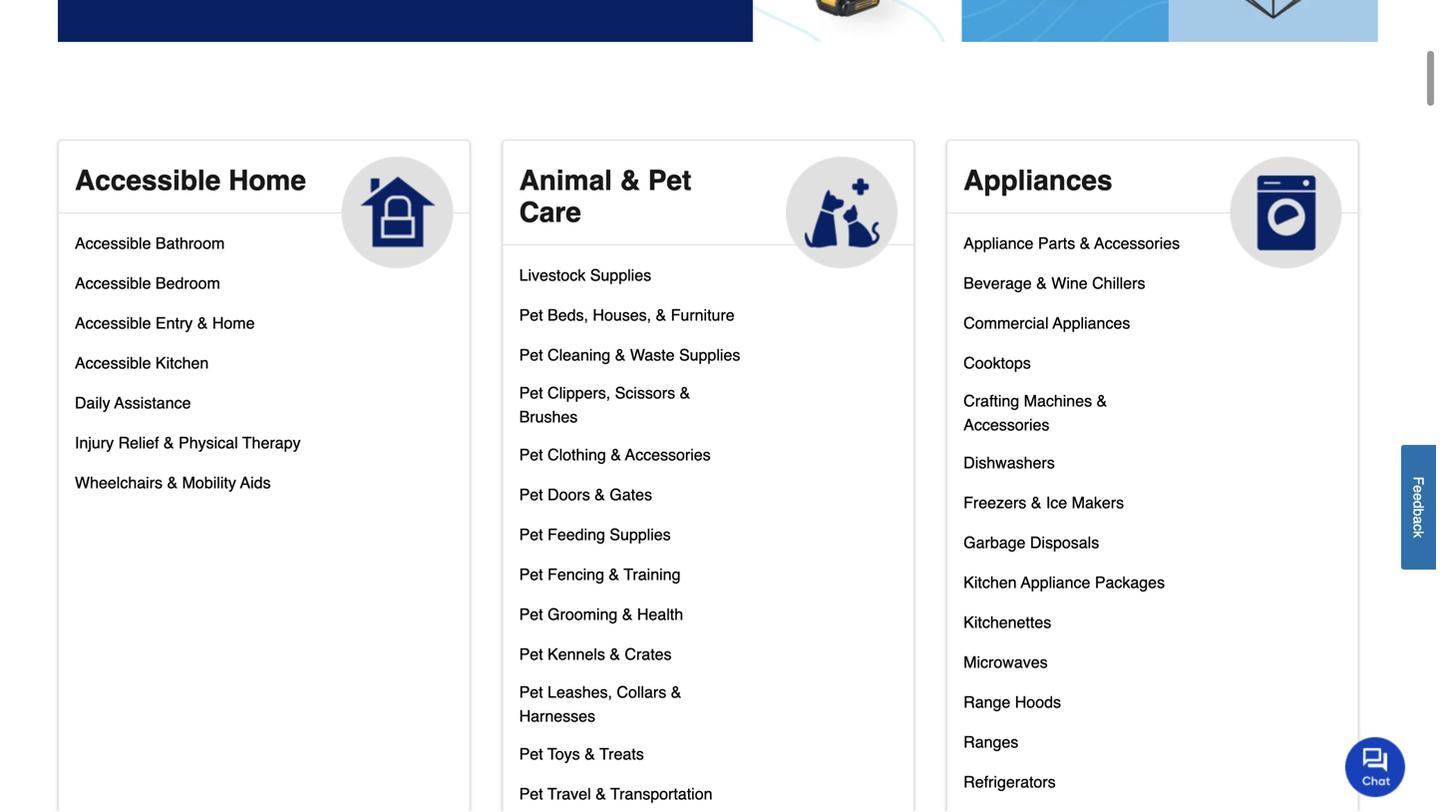 Task type: vqa. For each thing, say whether or not it's contained in the screenshot.
Collars
yes



Task type: locate. For each thing, give the bounding box(es) containing it.
& left 'waste'
[[615, 346, 626, 364]]

accessories
[[1095, 234, 1181, 252], [964, 416, 1050, 434], [625, 445, 711, 464]]

appliance up beverage
[[964, 234, 1034, 252]]

accessories down crafting
[[964, 416, 1050, 434]]

pet cleaning & waste supplies link
[[519, 341, 741, 381]]

pet beds, houses, & furniture link
[[519, 301, 735, 341]]

f e e d b a c k
[[1411, 477, 1427, 538]]

2 horizontal spatial accessories
[[1095, 234, 1181, 252]]

0 vertical spatial appliance
[[964, 234, 1034, 252]]

1 vertical spatial appliance
[[1021, 573, 1091, 592]]

pet doors & gates
[[519, 485, 653, 504]]

& inside pet fencing & training link
[[609, 565, 620, 584]]

commercial
[[964, 314, 1049, 332]]

pet clothing & accessories link
[[519, 441, 711, 481]]

appliances up parts
[[964, 165, 1113, 196]]

a
[[1411, 516, 1427, 524]]

range hoods
[[964, 693, 1062, 711]]

pet clippers, scissors & brushes
[[519, 384, 691, 426]]

injury
[[75, 433, 114, 452]]

1 vertical spatial accessories
[[964, 416, 1050, 434]]

& inside "beverage & wine chillers" link
[[1037, 274, 1047, 292]]

wheelchairs & mobility aids
[[75, 473, 271, 492]]

appliances down wine
[[1053, 314, 1131, 332]]

commercial appliances link
[[964, 309, 1131, 349]]

ranges
[[964, 733, 1019, 751]]

accessories up gates
[[625, 445, 711, 464]]

supplies inside "link"
[[590, 266, 652, 284]]

1 accessible from the top
[[75, 165, 221, 196]]

& inside pet grooming & health link
[[622, 605, 633, 624]]

pet for pet clothing & accessories
[[519, 445, 543, 464]]

pet for pet cleaning & waste supplies
[[519, 346, 543, 364]]

kitchen down garbage
[[964, 573, 1017, 592]]

animal
[[519, 165, 613, 196]]

garbage disposals link
[[964, 529, 1100, 569]]

0 horizontal spatial accessories
[[625, 445, 711, 464]]

& inside pet clippers, scissors & brushes
[[680, 384, 691, 402]]

injury relief & physical therapy
[[75, 433, 301, 452]]

pet fencing & training link
[[519, 561, 681, 601]]

pet for pet clippers, scissors & brushes
[[519, 384, 543, 402]]

microwaves
[[964, 653, 1048, 671]]

f
[[1411, 477, 1427, 485]]

dishwashers
[[964, 453, 1055, 472]]

1 horizontal spatial accessories
[[964, 416, 1050, 434]]

& right doors
[[595, 485, 606, 504]]

c
[[1411, 524, 1427, 531]]

& right the relief
[[164, 433, 174, 452]]

pet for pet fencing & training
[[519, 565, 543, 584]]

hoods
[[1016, 693, 1062, 711]]

& right machines
[[1097, 392, 1108, 410]]

e up d
[[1411, 485, 1427, 493]]

& inside wheelchairs & mobility aids link
[[167, 473, 178, 492]]

0 vertical spatial supplies
[[590, 266, 652, 284]]

0 vertical spatial appliances
[[964, 165, 1113, 196]]

& left the training
[[609, 565, 620, 584]]

home
[[229, 165, 306, 196], [212, 314, 255, 332]]

e
[[1411, 485, 1427, 493], [1411, 493, 1427, 501]]

accessible bedroom link
[[75, 269, 220, 309]]

freezers
[[964, 493, 1027, 512]]

& left crates
[[610, 645, 621, 663]]

& right the entry
[[197, 314, 208, 332]]

& left ice
[[1031, 493, 1042, 512]]

pet inside "link"
[[519, 485, 543, 504]]

ice
[[1047, 493, 1068, 512]]

crafting machines & accessories link
[[964, 389, 1195, 449]]

pet toys & treats
[[519, 745, 644, 763]]

& right scissors on the left of page
[[680, 384, 691, 402]]

& inside animal & pet care
[[620, 165, 641, 196]]

&
[[620, 165, 641, 196], [1080, 234, 1091, 252], [1037, 274, 1047, 292], [656, 306, 667, 324], [197, 314, 208, 332], [615, 346, 626, 364], [680, 384, 691, 402], [1097, 392, 1108, 410], [164, 433, 174, 452], [611, 445, 621, 464], [167, 473, 178, 492], [595, 485, 606, 504], [1031, 493, 1042, 512], [609, 565, 620, 584], [622, 605, 633, 624], [610, 645, 621, 663], [671, 683, 682, 701], [585, 745, 595, 763], [596, 785, 606, 803]]

& right the clothing
[[611, 445, 621, 464]]

aids
[[240, 473, 271, 492]]

range hoods link
[[964, 688, 1062, 728]]

5 accessible from the top
[[75, 354, 151, 372]]

commercial appliances
[[964, 314, 1131, 332]]

pet for pet kennels & crates
[[519, 645, 543, 663]]

1 horizontal spatial kitchen
[[964, 573, 1017, 592]]

accessible bathroom link
[[75, 229, 225, 269]]

4 accessible from the top
[[75, 314, 151, 332]]

& inside pet beds, houses, & furniture link
[[656, 306, 667, 324]]

pet doors & gates link
[[519, 481, 653, 521]]

1 vertical spatial home
[[212, 314, 255, 332]]

appliances
[[964, 165, 1113, 196], [1053, 314, 1131, 332]]

& right collars
[[671, 683, 682, 701]]

toys
[[548, 745, 580, 763]]

crafting machines & accessories
[[964, 392, 1108, 434]]

accessible for accessible kitchen
[[75, 354, 151, 372]]

entry
[[156, 314, 193, 332]]

accessible up accessible bathroom
[[75, 165, 221, 196]]

2 accessible from the top
[[75, 234, 151, 252]]

relief
[[118, 433, 159, 452]]

1 vertical spatial kitchen
[[964, 573, 1017, 592]]

transportation
[[611, 785, 713, 803]]

kitchen inside "link"
[[964, 573, 1017, 592]]

pet inside pet leashes, collars & harnesses
[[519, 683, 543, 701]]

accessories inside crafting machines & accessories
[[964, 416, 1050, 434]]

accessible for accessible entry & home
[[75, 314, 151, 332]]

accessible up accessible bedroom on the left
[[75, 234, 151, 252]]

pet feeding supplies
[[519, 525, 671, 544]]

crafting
[[964, 392, 1020, 410]]

& left wine
[[1037, 274, 1047, 292]]

accessible down accessible bedroom link
[[75, 314, 151, 332]]

appliance
[[964, 234, 1034, 252], [1021, 573, 1091, 592]]

supplies
[[590, 266, 652, 284], [679, 346, 741, 364], [610, 525, 671, 544]]

furniture
[[671, 306, 735, 324]]

disposals
[[1031, 533, 1100, 552]]

kitchen down "accessible entry & home" link
[[156, 354, 209, 372]]

freezers & ice makers link
[[964, 489, 1125, 529]]

microwaves link
[[964, 649, 1048, 688]]

pet inside pet clippers, scissors & brushes
[[519, 384, 543, 402]]

& inside pet cleaning & waste supplies link
[[615, 346, 626, 364]]

appliance inside "link"
[[1021, 573, 1091, 592]]

1 vertical spatial appliances
[[1053, 314, 1131, 332]]

supplies down furniture
[[679, 346, 741, 364]]

pet grooming & health
[[519, 605, 684, 624]]

livestock supplies
[[519, 266, 652, 284]]

collars
[[617, 683, 667, 701]]

& inside the freezers & ice makers "link"
[[1031, 493, 1042, 512]]

& right parts
[[1080, 234, 1091, 252]]

accessories up the chillers
[[1095, 234, 1181, 252]]

pet grooming & health link
[[519, 601, 684, 641]]

e up b
[[1411, 493, 1427, 501]]

& right travel
[[596, 785, 606, 803]]

pet leashes, collars & harnesses link
[[519, 680, 751, 740]]

pet fencing & training
[[519, 565, 681, 584]]

appliance down disposals
[[1021, 573, 1091, 592]]

pet for pet feeding supplies
[[519, 525, 543, 544]]

& right 'toys'
[[585, 745, 595, 763]]

accessible home image
[[342, 157, 454, 268]]

0 horizontal spatial kitchen
[[156, 354, 209, 372]]

accessible down accessible bathroom link
[[75, 274, 151, 292]]

pet for pet toys & treats
[[519, 745, 543, 763]]

accessible home
[[75, 165, 306, 196]]

& right animal
[[620, 165, 641, 196]]

pet
[[648, 165, 692, 196], [519, 306, 543, 324], [519, 346, 543, 364], [519, 384, 543, 402], [519, 445, 543, 464], [519, 485, 543, 504], [519, 525, 543, 544], [519, 565, 543, 584], [519, 605, 543, 624], [519, 645, 543, 663], [519, 683, 543, 701], [519, 745, 543, 763], [519, 785, 543, 803]]

mobility
[[182, 473, 236, 492]]

& inside crafting machines & accessories
[[1097, 392, 1108, 410]]

care
[[519, 196, 582, 228]]

& left mobility on the left of the page
[[167, 473, 178, 492]]

k
[[1411, 531, 1427, 538]]

1 vertical spatial supplies
[[679, 346, 741, 364]]

assistance
[[114, 394, 191, 412]]

2 vertical spatial accessories
[[625, 445, 711, 464]]

pet leashes, collars & harnesses
[[519, 683, 682, 725]]

accessible up daily assistance
[[75, 354, 151, 372]]

pet clothing & accessories
[[519, 445, 711, 464]]

& left health in the bottom of the page
[[622, 605, 633, 624]]

3 accessible from the top
[[75, 274, 151, 292]]

appliances link
[[948, 141, 1359, 268]]

health
[[637, 605, 684, 624]]

machines
[[1024, 392, 1093, 410]]

supplies down gates
[[610, 525, 671, 544]]

supplies up houses, on the left of the page
[[590, 266, 652, 284]]

range
[[964, 693, 1011, 711]]

physical
[[179, 433, 238, 452]]

accessible
[[75, 165, 221, 196], [75, 234, 151, 252], [75, 274, 151, 292], [75, 314, 151, 332], [75, 354, 151, 372]]

& right houses, on the left of the page
[[656, 306, 667, 324]]



Task type: describe. For each thing, give the bounding box(es) containing it.
refrigerators link
[[964, 768, 1056, 808]]

accessible for accessible bedroom
[[75, 274, 151, 292]]

animal & pet care link
[[503, 141, 914, 268]]

appliances image
[[1231, 157, 1343, 268]]

beverage & wine chillers link
[[964, 269, 1146, 309]]

chillers
[[1093, 274, 1146, 292]]

injury relief & physical therapy link
[[75, 429, 301, 469]]

& inside the "injury relief & physical therapy" link
[[164, 433, 174, 452]]

refrigerators
[[964, 773, 1056, 791]]

cleaning
[[548, 346, 611, 364]]

accessible bedroom
[[75, 274, 220, 292]]

daily assistance link
[[75, 389, 191, 429]]

packages
[[1095, 573, 1166, 592]]

scissors
[[615, 384, 676, 402]]

enjoy savings year-round. no matter what you're shopping for, find what you need at a great price. image
[[58, 0, 1379, 42]]

pet for pet doors & gates
[[519, 485, 543, 504]]

training
[[624, 565, 681, 584]]

makers
[[1072, 493, 1125, 512]]

daily
[[75, 394, 110, 412]]

beverage
[[964, 274, 1032, 292]]

f e e d b a c k button
[[1402, 445, 1437, 570]]

wheelchairs & mobility aids link
[[75, 469, 271, 509]]

& inside pet clothing & accessories link
[[611, 445, 621, 464]]

gates
[[610, 485, 653, 504]]

0 vertical spatial kitchen
[[156, 354, 209, 372]]

treats
[[600, 745, 644, 763]]

garbage
[[964, 533, 1026, 552]]

pet clippers, scissors & brushes link
[[519, 381, 751, 441]]

pet travel & transportation
[[519, 785, 713, 803]]

garbage disposals
[[964, 533, 1100, 552]]

accessories for appliances
[[964, 416, 1050, 434]]

pet inside animal & pet care
[[648, 165, 692, 196]]

appliance parts & accessories
[[964, 234, 1181, 252]]

2 e from the top
[[1411, 493, 1427, 501]]

kitchenettes
[[964, 613, 1052, 632]]

pet for pet beds, houses, & furniture
[[519, 306, 543, 324]]

animal & pet care
[[519, 165, 692, 228]]

& inside pet travel & transportation link
[[596, 785, 606, 803]]

freezers & ice makers
[[964, 493, 1125, 512]]

beds,
[[548, 306, 589, 324]]

pet for pet travel & transportation
[[519, 785, 543, 803]]

accessible for accessible home
[[75, 165, 221, 196]]

waste
[[630, 346, 675, 364]]

leashes,
[[548, 683, 613, 701]]

parts
[[1039, 234, 1076, 252]]

accessible home link
[[59, 141, 470, 268]]

d
[[1411, 501, 1427, 508]]

animal & pet care image
[[786, 157, 898, 268]]

harnesses
[[519, 707, 596, 725]]

pet kennels & crates link
[[519, 641, 672, 680]]

crates
[[625, 645, 672, 663]]

kitchen appliance packages
[[964, 573, 1166, 592]]

pet for pet leashes, collars & harnesses
[[519, 683, 543, 701]]

livestock supplies link
[[519, 261, 652, 301]]

wine
[[1052, 274, 1088, 292]]

pet toys & treats link
[[519, 740, 644, 780]]

bedroom
[[156, 274, 220, 292]]

kennels
[[548, 645, 606, 663]]

accessible entry & home link
[[75, 309, 255, 349]]

grooming
[[548, 605, 618, 624]]

daily assistance
[[75, 394, 191, 412]]

clothing
[[548, 445, 606, 464]]

& inside pet leashes, collars & harnesses
[[671, 683, 682, 701]]

bathroom
[[156, 234, 225, 252]]

b
[[1411, 508, 1427, 516]]

accessible bathroom
[[75, 234, 225, 252]]

houses,
[[593, 306, 652, 324]]

kitchenettes link
[[964, 609, 1052, 649]]

kitchen appliance packages link
[[964, 569, 1166, 609]]

clippers,
[[548, 384, 611, 402]]

pet for pet grooming & health
[[519, 605, 543, 624]]

& inside the 'pet kennels & crates' link
[[610, 645, 621, 663]]

& inside appliance parts & accessories link
[[1080, 234, 1091, 252]]

pet cleaning & waste supplies
[[519, 346, 741, 364]]

cooktops
[[964, 354, 1031, 372]]

& inside "accessible entry & home" link
[[197, 314, 208, 332]]

2 vertical spatial supplies
[[610, 525, 671, 544]]

accessories for animal & pet care
[[625, 445, 711, 464]]

accessible for accessible bathroom
[[75, 234, 151, 252]]

appliance parts & accessories link
[[964, 229, 1181, 269]]

ranges link
[[964, 728, 1019, 768]]

beverage & wine chillers
[[964, 274, 1146, 292]]

chat invite button image
[[1346, 736, 1407, 797]]

fencing
[[548, 565, 605, 584]]

doors
[[548, 485, 590, 504]]

pet travel & transportation link
[[519, 780, 713, 811]]

& inside the pet doors & gates "link"
[[595, 485, 606, 504]]

livestock
[[519, 266, 586, 284]]

pet feeding supplies link
[[519, 521, 671, 561]]

0 vertical spatial accessories
[[1095, 234, 1181, 252]]

travel
[[548, 785, 591, 803]]

feeding
[[548, 525, 606, 544]]

brushes
[[519, 408, 578, 426]]

accessible kitchen
[[75, 354, 209, 372]]

1 e from the top
[[1411, 485, 1427, 493]]

& inside pet toys & treats link
[[585, 745, 595, 763]]

0 vertical spatial home
[[229, 165, 306, 196]]



